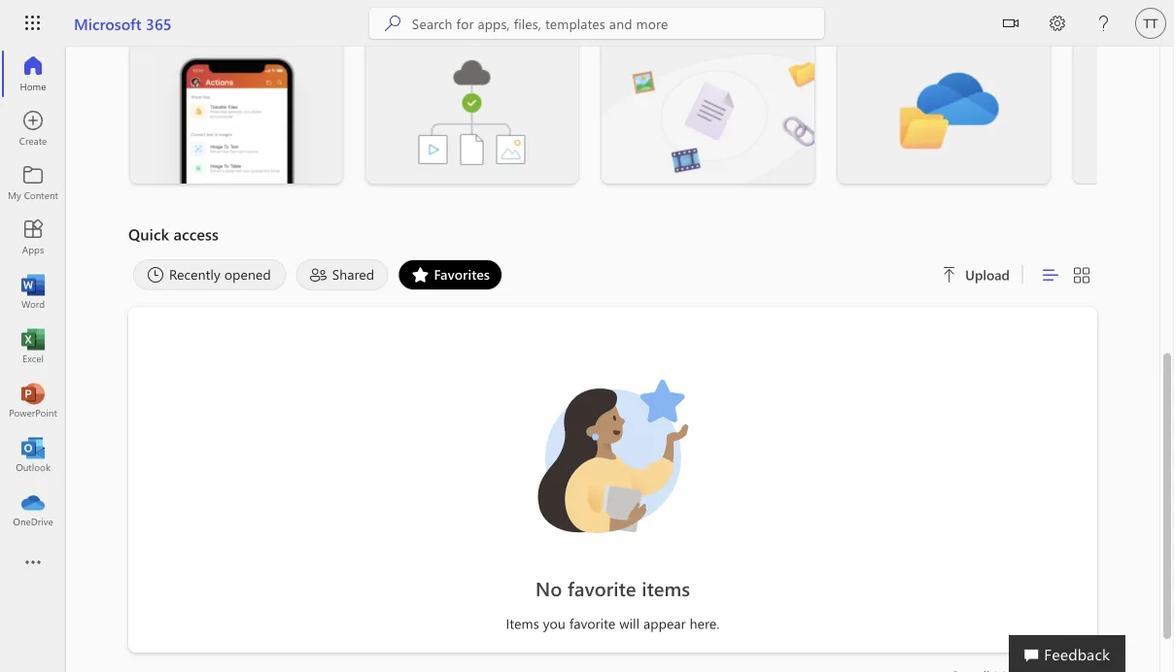 Task type: describe. For each thing, give the bounding box(es) containing it.
favorites tab
[[393, 260, 508, 291]]

favorite inside status
[[570, 615, 616, 633]]

onedrive image
[[23, 500, 43, 519]]

no favorite items status
[[371, 576, 856, 603]]

recently opened element
[[133, 260, 287, 291]]

feedback
[[1045, 644, 1111, 665]]

view more apps image
[[23, 554, 43, 574]]

my content image
[[23, 173, 43, 193]]

get the microsoft 365 mobile app image
[[130, 40, 343, 184]]

upload
[[966, 266, 1010, 284]]

favorite inside status
[[568, 576, 637, 602]]

home image
[[23, 64, 43, 84]]

favorites element
[[398, 260, 503, 291]]

will
[[620, 615, 640, 633]]

appear
[[644, 615, 686, 633]]

items
[[642, 576, 691, 602]]

access
[[174, 224, 219, 245]]

items
[[506, 615, 540, 633]]

opened
[[224, 265, 271, 283]]

recently
[[169, 265, 221, 283]]

shared tab
[[291, 260, 393, 291]]

word image
[[23, 282, 43, 301]]



Task type: locate. For each thing, give the bounding box(es) containing it.
navigation
[[0, 47, 66, 537]]

here.
[[690, 615, 720, 633]]

quick access
[[128, 224, 219, 245]]

no
[[536, 576, 563, 602]]

tt
[[1144, 16, 1159, 31]]

favorite left will
[[570, 615, 616, 633]]

0 vertical spatial favorite
[[568, 576, 637, 602]]

you
[[543, 615, 566, 633]]

recently opened
[[169, 265, 271, 283]]

powerpoint image
[[23, 391, 43, 410]]

microsoft 365
[[74, 13, 172, 34]]

favorite up items you favorite will appear here.
[[568, 576, 637, 602]]

365
[[146, 13, 172, 34]]

create image
[[23, 119, 43, 138]]

quick
[[128, 224, 169, 245]]

share a file image
[[602, 40, 815, 184]]

 button
[[988, 0, 1035, 50]]

 upload
[[942, 266, 1010, 284]]

1 vertical spatial favorite
[[570, 615, 616, 633]]

apps image
[[23, 228, 43, 247]]

tab list containing recently opened
[[128, 260, 919, 291]]

tt button
[[1128, 0, 1175, 47]]

microsoft
[[74, 13, 142, 34]]

shared element
[[296, 260, 388, 291]]

none search field inside 'microsoft 365' banner
[[369, 8, 825, 39]]

items you favorite will appear here.
[[506, 615, 720, 633]]

microsoft 365 banner
[[0, 0, 1175, 50]]


[[942, 267, 958, 283]]

empty state icon image
[[526, 370, 701, 545]]

get started with onedrive image
[[838, 40, 1051, 184]]

None search field
[[369, 8, 825, 39]]

save files to the cloud image
[[366, 40, 579, 184]]

Search box. Suggestions appear as you type. search field
[[412, 8, 825, 39]]


[[1004, 16, 1019, 31]]

recently opened tab
[[128, 260, 291, 291]]

favorites
[[434, 265, 490, 283]]

favorite
[[568, 576, 637, 602], [570, 615, 616, 633]]

feedback button
[[1010, 636, 1126, 673]]

outlook image
[[23, 445, 43, 465]]

tab list
[[128, 260, 919, 291]]

no favorite items
[[536, 576, 691, 602]]

items you favorite will appear here. status
[[371, 615, 856, 634]]

excel image
[[23, 336, 43, 356]]

shared
[[332, 265, 375, 283]]



Task type: vqa. For each thing, say whether or not it's contained in the screenshot.
Universal presentation image at right
no



